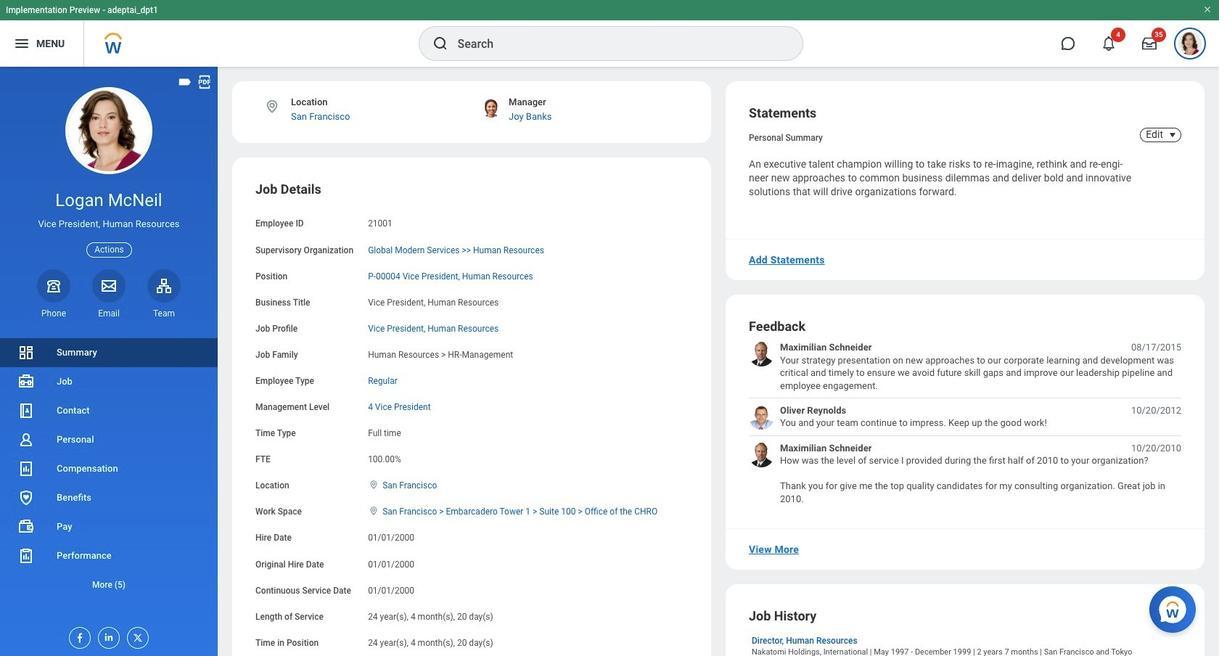 Task type: vqa. For each thing, say whether or not it's contained in the screenshot.
bottommost plus circle icon
no



Task type: describe. For each thing, give the bounding box(es) containing it.
Search Workday  search field
[[458, 28, 773, 60]]

1 horizontal spatial list
[[749, 341, 1182, 505]]

phone image
[[44, 277, 64, 295]]

0 vertical spatial location image
[[264, 99, 280, 115]]

justify image
[[13, 35, 30, 52]]

personal summary element
[[749, 130, 823, 143]]

pay image
[[17, 518, 35, 536]]

inbox large image
[[1143, 36, 1157, 51]]

1 employee's photo (maximilian schneider) image from the top
[[749, 341, 775, 367]]

email logan mcneil element
[[92, 308, 126, 319]]



Task type: locate. For each thing, give the bounding box(es) containing it.
banner
[[0, 0, 1220, 67]]

1 vertical spatial employee's photo (maximilian schneider) image
[[749, 442, 775, 468]]

team logan mcneil element
[[147, 308, 181, 319]]

compensation image
[[17, 460, 35, 478]]

notifications large image
[[1102, 36, 1117, 51]]

employee's photo (maximilian schneider) image
[[749, 341, 775, 367], [749, 442, 775, 468]]

0 horizontal spatial list
[[0, 338, 218, 600]]

view printable version (pdf) image
[[197, 74, 213, 90]]

profile logan mcneil image
[[1179, 32, 1202, 58]]

benefits image
[[17, 489, 35, 507]]

phone logan mcneil element
[[37, 308, 70, 319]]

contact image
[[17, 402, 35, 420]]

1 vertical spatial location image
[[368, 480, 380, 490]]

location image
[[264, 99, 280, 115], [368, 480, 380, 490], [368, 506, 380, 516]]

employee's photo (maximilian schneider) image down "employee's photo (oliver reynolds)"
[[749, 442, 775, 468]]

tag image
[[177, 74, 193, 90]]

caret down image
[[1165, 129, 1182, 141]]

employee's photo (maximilian schneider) image up "employee's photo (oliver reynolds)"
[[749, 341, 775, 367]]

performance image
[[17, 547, 35, 565]]

0 vertical spatial employee's photo (maximilian schneider) image
[[749, 341, 775, 367]]

employee's photo (oliver reynolds) image
[[749, 404, 775, 430]]

mail image
[[100, 277, 118, 295]]

close environment banner image
[[1204, 5, 1213, 14]]

view team image
[[155, 277, 173, 295]]

2 employee's photo (maximilian schneider) image from the top
[[749, 442, 775, 468]]

linkedin image
[[99, 628, 115, 643]]

summary image
[[17, 344, 35, 362]]

search image
[[432, 35, 449, 52]]

job image
[[17, 373, 35, 391]]

2 vertical spatial location image
[[368, 506, 380, 516]]

full time element
[[368, 426, 401, 439]]

facebook image
[[70, 628, 86, 644]]

personal image
[[17, 431, 35, 449]]

group
[[256, 181, 688, 656]]

navigation pane region
[[0, 67, 218, 656]]

x image
[[128, 628, 144, 644]]

list
[[0, 338, 218, 600], [749, 341, 1182, 505]]



